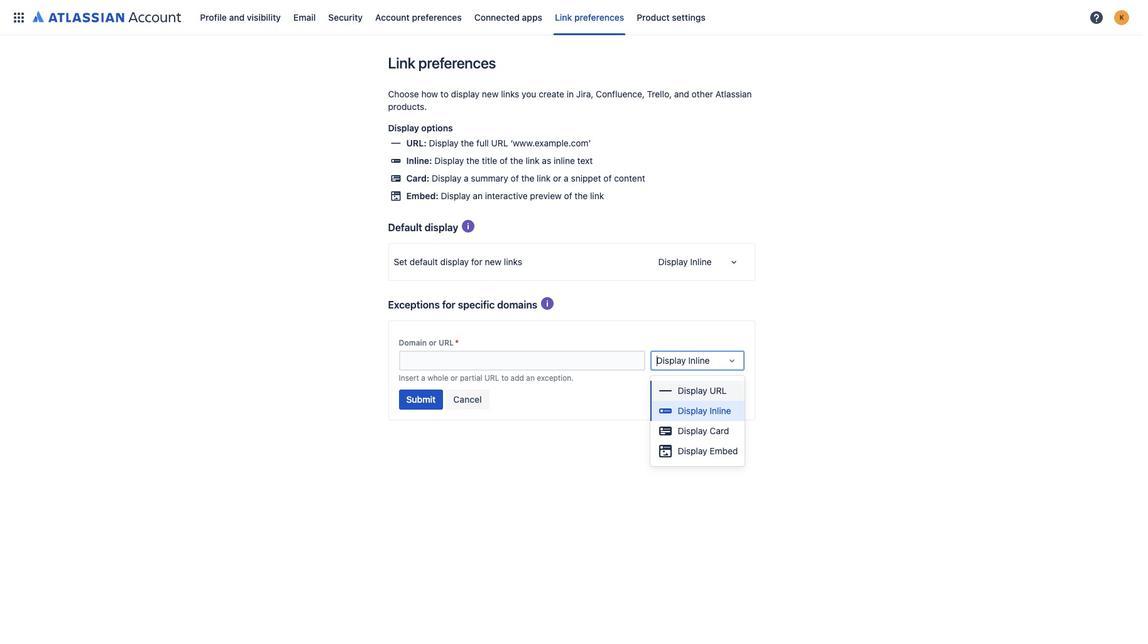 Task type: describe. For each thing, give the bounding box(es) containing it.
how
[[421, 89, 438, 99]]

card:
[[406, 173, 430, 184]]

to inside the choose how to display new links you create in jira, confluence, trello, and other atlassian products.
[[441, 89, 449, 99]]

link preferences inside "manage profile menu" element
[[555, 12, 624, 22]]

info inline message image
[[540, 296, 555, 311]]

display inline for open image
[[658, 256, 712, 267]]

insert a whole or partial url to add an exception.
[[399, 373, 574, 383]]

embed
[[710, 446, 738, 456]]

set
[[394, 256, 407, 267]]

embed:
[[406, 190, 439, 201]]

and inside the choose how to display new links you create in jira, confluence, trello, and other atlassian products.
[[674, 89, 689, 99]]

0 vertical spatial for
[[471, 256, 483, 267]]

display url
[[678, 385, 727, 396]]

display up display card
[[678, 385, 708, 396]]

0 horizontal spatial an
[[473, 190, 483, 201]]

preferences up how
[[419, 54, 496, 72]]

preferences for account preferences link
[[412, 12, 462, 22]]

domain
[[399, 338, 427, 348]]

0 horizontal spatial link preferences
[[388, 54, 496, 72]]

display card
[[678, 426, 729, 436]]

the up preview
[[521, 173, 535, 184]]

specific
[[458, 299, 495, 310]]

settings
[[672, 12, 706, 22]]

the down 'snippet'
[[575, 190, 588, 201]]

2 vertical spatial display inline
[[678, 405, 731, 416]]

inline:
[[406, 155, 432, 166]]

preview
[[530, 190, 562, 201]]

group containing submit
[[399, 390, 489, 410]]

and inside "manage profile menu" element
[[229, 12, 245, 22]]

inline: display the title of the link as inline text
[[406, 155, 593, 166]]

connected apps
[[474, 12, 542, 22]]

info inline message image
[[461, 219, 476, 234]]

as
[[542, 155, 551, 166]]

url left * on the left of page
[[439, 338, 454, 348]]

display up display url
[[657, 355, 686, 366]]

card: display a summary of the link or a snippet of content
[[406, 173, 645, 184]]

create
[[539, 89, 564, 99]]

of up "interactive"
[[511, 173, 519, 184]]

display down display url
[[678, 405, 708, 416]]

open image
[[724, 353, 740, 368]]

profile and visibility
[[200, 12, 281, 22]]

insert
[[399, 373, 419, 383]]

you
[[522, 89, 536, 99]]

the left title in the top of the page
[[467, 155, 480, 166]]

2 horizontal spatial or
[[553, 173, 562, 184]]

link inside "manage profile menu" element
[[555, 12, 572, 22]]

1 horizontal spatial a
[[464, 173, 469, 184]]

content
[[614, 173, 645, 184]]

display down options
[[429, 138, 459, 148]]

display embed
[[678, 446, 738, 456]]

help image
[[1089, 10, 1104, 25]]

preferences for link preferences link
[[575, 12, 624, 22]]

inline for open image
[[690, 256, 712, 267]]

display up 'display embed' on the bottom of the page
[[678, 426, 708, 436]]

submit button
[[399, 390, 443, 410]]

confluence,
[[596, 89, 645, 99]]

2 vertical spatial inline
[[710, 405, 731, 416]]

cancel
[[453, 394, 482, 405]]

link for as
[[526, 155, 540, 166]]

apps
[[522, 12, 542, 22]]

open image
[[726, 255, 741, 270]]

display up info inline message icon
[[441, 190, 471, 201]]

new for display
[[482, 89, 499, 99]]

summary
[[471, 173, 508, 184]]

email link
[[290, 7, 320, 27]]

of right 'snippet'
[[604, 173, 612, 184]]

2 horizontal spatial a
[[564, 173, 569, 184]]

options
[[421, 123, 453, 133]]

title
[[482, 155, 497, 166]]

default
[[388, 222, 422, 233]]

products.
[[388, 101, 427, 112]]

visibility
[[247, 12, 281, 22]]

full
[[477, 138, 489, 148]]

*
[[455, 338, 459, 348]]

other
[[692, 89, 713, 99]]

switch to... image
[[11, 10, 26, 25]]

product
[[637, 12, 670, 22]]

display left open image
[[658, 256, 688, 267]]

whole
[[428, 373, 449, 383]]

add
[[511, 373, 524, 383]]

url: display the full url 'www.example.com'
[[406, 138, 591, 148]]

0 horizontal spatial a
[[421, 373, 426, 383]]

display options
[[388, 123, 453, 133]]

account preferences link
[[372, 7, 466, 27]]

link preferences link
[[551, 7, 628, 27]]

0 horizontal spatial link
[[388, 54, 415, 72]]



Task type: locate. For each thing, give the bounding box(es) containing it.
manage profile menu element
[[8, 0, 1086, 35]]

a right insert
[[421, 373, 426, 383]]

to
[[441, 89, 449, 99], [502, 373, 509, 383]]

a left "summary"
[[464, 173, 469, 184]]

of right preview
[[564, 190, 572, 201]]

security link
[[325, 7, 367, 27]]

0 vertical spatial links
[[501, 89, 519, 99]]

connected
[[474, 12, 520, 22]]

display inline up display card
[[678, 405, 731, 416]]

interactive
[[485, 190, 528, 201]]

1 horizontal spatial link preferences
[[555, 12, 624, 22]]

display up url:
[[388, 123, 419, 133]]

new
[[482, 89, 499, 99], [485, 256, 502, 267]]

jira,
[[576, 89, 594, 99]]

snippet
[[571, 173, 601, 184]]

or
[[553, 173, 562, 184], [429, 338, 437, 348], [451, 373, 458, 383]]

display down display card
[[678, 446, 708, 456]]

card
[[710, 426, 729, 436]]

atlassian
[[716, 89, 752, 99]]

display left info inline message icon
[[425, 222, 458, 233]]

display right inline:
[[435, 155, 464, 166]]

0 horizontal spatial or
[[429, 338, 437, 348]]

or down inline
[[553, 173, 562, 184]]

default display
[[388, 222, 458, 233]]

the up card: display a summary of the link or a snippet of content
[[510, 155, 523, 166]]

for left specific
[[442, 299, 456, 310]]

1 horizontal spatial to
[[502, 373, 509, 383]]

url
[[491, 138, 508, 148], [439, 338, 454, 348], [485, 373, 499, 383], [710, 385, 727, 396]]

banner containing profile and visibility
[[0, 0, 1143, 35]]

inline
[[690, 256, 712, 267], [689, 355, 710, 366], [710, 405, 731, 416]]

1 vertical spatial an
[[526, 373, 535, 383]]

link left the as
[[526, 155, 540, 166]]

connected apps link
[[471, 7, 546, 27]]

preferences left product
[[575, 12, 624, 22]]

new inside the choose how to display new links you create in jira, confluence, trello, and other atlassian products.
[[482, 89, 499, 99]]

in
[[567, 89, 574, 99]]

display
[[388, 123, 419, 133], [429, 138, 459, 148], [435, 155, 464, 166], [432, 173, 462, 184], [441, 190, 471, 201], [658, 256, 688, 267], [657, 355, 686, 366], [678, 385, 708, 396], [678, 405, 708, 416], [678, 426, 708, 436], [678, 446, 708, 456]]

a
[[464, 173, 469, 184], [564, 173, 569, 184], [421, 373, 426, 383]]

domains
[[497, 299, 538, 310]]

new for for
[[485, 256, 502, 267]]

0 vertical spatial link
[[555, 12, 572, 22]]

url:
[[406, 138, 427, 148]]

and left other
[[674, 89, 689, 99]]

link down 'snippet'
[[590, 190, 604, 201]]

0 vertical spatial to
[[441, 89, 449, 99]]

embed: display an interactive preview of the link
[[406, 190, 604, 201]]

0 horizontal spatial for
[[442, 299, 456, 310]]

links for for
[[504, 256, 522, 267]]

link up preview
[[537, 173, 551, 184]]

0 vertical spatial new
[[482, 89, 499, 99]]

display right how
[[451, 89, 480, 99]]

account image
[[1115, 10, 1130, 25]]

1 vertical spatial display
[[425, 222, 458, 233]]

display inline left open image
[[658, 256, 712, 267]]

security
[[328, 12, 363, 22]]

exception.
[[537, 373, 574, 383]]

1 vertical spatial to
[[502, 373, 509, 383]]

1 vertical spatial or
[[429, 338, 437, 348]]

0 vertical spatial or
[[553, 173, 562, 184]]

new left the you
[[482, 89, 499, 99]]

of
[[500, 155, 508, 166], [511, 173, 519, 184], [604, 173, 612, 184], [564, 190, 572, 201]]

the left full
[[461, 138, 474, 148]]

inline up card
[[710, 405, 731, 416]]

choose how to display new links you create in jira, confluence, trello, and other atlassian products.
[[388, 89, 752, 112]]

inline
[[554, 155, 575, 166]]

inline up display url
[[689, 355, 710, 366]]

trello,
[[647, 89, 672, 99]]

exceptions for specific domains
[[388, 299, 538, 310]]

link
[[555, 12, 572, 22], [388, 54, 415, 72]]

0 horizontal spatial and
[[229, 12, 245, 22]]

url down open icon
[[710, 385, 727, 396]]

1 vertical spatial link
[[388, 54, 415, 72]]

profile
[[200, 12, 227, 22]]

link up choose
[[388, 54, 415, 72]]

0 vertical spatial display
[[451, 89, 480, 99]]

0 vertical spatial display inline
[[658, 256, 712, 267]]

choose
[[388, 89, 419, 99]]

profile and visibility link
[[196, 7, 285, 27]]

submit
[[406, 394, 436, 405]]

text
[[577, 155, 593, 166]]

2 vertical spatial link
[[590, 190, 604, 201]]

1 horizontal spatial or
[[451, 373, 458, 383]]

url right partial
[[485, 373, 499, 383]]

preferences right the account
[[412, 12, 462, 22]]

product settings link
[[633, 7, 709, 27]]

url right full
[[491, 138, 508, 148]]

0 vertical spatial link
[[526, 155, 540, 166]]

display right 'default'
[[440, 256, 469, 267]]

default
[[410, 256, 438, 267]]

1 vertical spatial display inline
[[657, 355, 710, 366]]

2 vertical spatial or
[[451, 373, 458, 383]]

'www.example.com'
[[511, 138, 591, 148]]

1 horizontal spatial link
[[555, 12, 572, 22]]

links
[[501, 89, 519, 99], [504, 256, 522, 267]]

an down "summary"
[[473, 190, 483, 201]]

2 vertical spatial display
[[440, 256, 469, 267]]

1 vertical spatial links
[[504, 256, 522, 267]]

display inline
[[658, 256, 712, 267], [657, 355, 710, 366], [678, 405, 731, 416]]

1 vertical spatial link
[[537, 173, 551, 184]]

new up specific
[[485, 256, 502, 267]]

for down info inline message icon
[[471, 256, 483, 267]]

the
[[461, 138, 474, 148], [467, 155, 480, 166], [510, 155, 523, 166], [521, 173, 535, 184], [575, 190, 588, 201]]

or right whole
[[451, 373, 458, 383]]

display right "card:"
[[432, 173, 462, 184]]

to right how
[[441, 89, 449, 99]]

display inline for open icon
[[657, 355, 710, 366]]

link
[[526, 155, 540, 166], [537, 173, 551, 184], [590, 190, 604, 201]]

0 vertical spatial and
[[229, 12, 245, 22]]

product settings
[[637, 12, 706, 22]]

an
[[473, 190, 483, 201], [526, 373, 535, 383]]

inline left open image
[[690, 256, 712, 267]]

link for or
[[537, 173, 551, 184]]

link right "apps"
[[555, 12, 572, 22]]

email
[[293, 12, 316, 22]]

and
[[229, 12, 245, 22], [674, 89, 689, 99]]

account preferences
[[375, 12, 462, 22]]

1 vertical spatial and
[[674, 89, 689, 99]]

cancel button
[[446, 390, 489, 410]]

links up domains
[[504, 256, 522, 267]]

display inline up display url
[[657, 355, 710, 366]]

display
[[451, 89, 480, 99], [425, 222, 458, 233], [440, 256, 469, 267]]

1 horizontal spatial an
[[526, 373, 535, 383]]

display inside the choose how to display new links you create in jira, confluence, trello, and other atlassian products.
[[451, 89, 480, 99]]

link preferences up how
[[388, 54, 496, 72]]

links inside the choose how to display new links you create in jira, confluence, trello, and other atlassian products.
[[501, 89, 519, 99]]

1 horizontal spatial for
[[471, 256, 483, 267]]

None text field
[[657, 355, 659, 367]]

banner
[[0, 0, 1143, 35]]

None field
[[400, 352, 644, 370]]

1 vertical spatial for
[[442, 299, 456, 310]]

and right profile
[[229, 12, 245, 22]]

link preferences right "apps"
[[555, 12, 624, 22]]

inline for open icon
[[689, 355, 710, 366]]

1 vertical spatial link preferences
[[388, 54, 496, 72]]

of right title in the top of the page
[[500, 155, 508, 166]]

link preferences
[[555, 12, 624, 22], [388, 54, 496, 72]]

set default display for new links
[[394, 256, 522, 267]]

links left the you
[[501, 89, 519, 99]]

an right add
[[526, 373, 535, 383]]

or right domain
[[429, 338, 437, 348]]

account
[[375, 12, 410, 22]]

0 vertical spatial inline
[[690, 256, 712, 267]]

0 horizontal spatial to
[[441, 89, 449, 99]]

domain or url *
[[399, 338, 459, 348]]

partial
[[460, 373, 483, 383]]

0 vertical spatial link preferences
[[555, 12, 624, 22]]

1 horizontal spatial and
[[674, 89, 689, 99]]

exceptions
[[388, 299, 440, 310]]

for
[[471, 256, 483, 267], [442, 299, 456, 310]]

0 vertical spatial an
[[473, 190, 483, 201]]

preferences
[[412, 12, 462, 22], [575, 12, 624, 22], [419, 54, 496, 72]]

to left add
[[502, 373, 509, 383]]

links for display
[[501, 89, 519, 99]]

1 vertical spatial new
[[485, 256, 502, 267]]

1 vertical spatial inline
[[689, 355, 710, 366]]

a down inline
[[564, 173, 569, 184]]

group
[[399, 390, 489, 410]]



Task type: vqa. For each thing, say whether or not it's contained in the screenshot.
INFORMATION in the 'control which apps have access to your user data, see which apps your site administrator controls, and find further information about apps storing data outside of atlassian. apps may appear on this page more than once depending on their implementation or how much access you've granted to the app. discover new or alternative apps in the'
no



